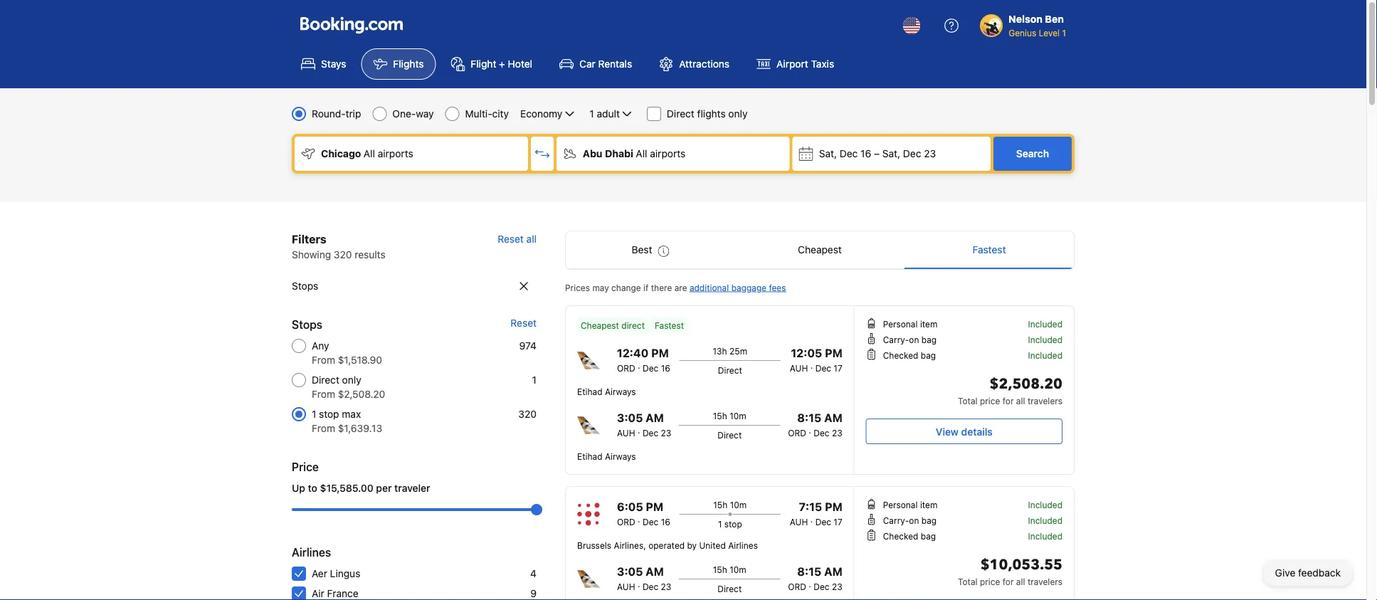 Task type: vqa. For each thing, say whether or not it's contained in the screenshot.
Direct only From $127.97
no



Task type: describe. For each thing, give the bounding box(es) containing it.
results
[[355, 249, 386, 261]]

1 3:05 from the top
[[617, 411, 643, 425]]

6:05 pm ord . dec 16
[[617, 500, 671, 527]]

chicago all airports
[[321, 148, 413, 159]]

+
[[499, 58, 505, 70]]

1 for 1 stop
[[718, 519, 722, 529]]

car rentals
[[580, 58, 632, 70]]

2 3:05 am auh . dec 23 from the top
[[617, 565, 672, 592]]

flights
[[697, 108, 726, 120]]

1 3:05 am auh . dec 23 from the top
[[617, 411, 672, 438]]

view details button
[[866, 419, 1063, 444]]

only inside direct only from $2,508.20
[[342, 374, 361, 386]]

$10,053.55 total price for all travelers
[[958, 555, 1063, 587]]

economy
[[520, 108, 563, 120]]

cheapest direct
[[581, 320, 645, 330]]

1 carry-on bag from the top
[[883, 335, 937, 345]]

direct only from $2,508.20
[[312, 374, 385, 400]]

price
[[292, 460, 319, 474]]

2 on from the top
[[909, 515, 919, 525]]

fastest button
[[905, 231, 1074, 268]]

1 horizontal spatial only
[[729, 108, 748, 120]]

1 stop
[[718, 519, 742, 529]]

for for $10,053.55
[[1003, 577, 1014, 587]]

way
[[416, 108, 434, 120]]

showing
[[292, 249, 331, 261]]

. inside 12:40 pm ord . dec 16
[[638, 360, 641, 370]]

cheapest for cheapest
[[798, 244, 842, 256]]

2 3:05 from the top
[[617, 565, 643, 578]]

are
[[675, 283, 687, 293]]

pm for 6:05 pm
[[646, 500, 664, 514]]

12:40 pm ord . dec 16
[[617, 346, 671, 373]]

7:15
[[799, 500, 822, 514]]

view details
[[936, 426, 993, 437]]

0 horizontal spatial 320
[[334, 249, 352, 261]]

filters
[[292, 232, 327, 246]]

6 included from the top
[[1028, 531, 1063, 541]]

am down 12:40 pm ord . dec 16
[[646, 411, 664, 425]]

nelson ben genius level 1
[[1009, 13, 1066, 38]]

2 10m from the top
[[730, 500, 747, 510]]

1 8:15 am ord . dec 23 from the top
[[788, 411, 843, 438]]

direct inside direct only from $2,508.20
[[312, 374, 340, 386]]

4
[[530, 568, 537, 580]]

auh inside 12:05 pm auh . dec 17
[[790, 363, 808, 373]]

am down 12:05 pm auh . dec 17 at the bottom right
[[825, 411, 843, 425]]

travelers for $10,053.55
[[1028, 577, 1063, 587]]

$1,639.13
[[338, 423, 382, 434]]

nelson
[[1009, 13, 1043, 25]]

1 horizontal spatial airlines
[[728, 540, 758, 550]]

1 checked from the top
[[883, 350, 919, 360]]

round-
[[312, 108, 346, 120]]

flights
[[393, 58, 424, 70]]

2 airways from the top
[[605, 451, 636, 461]]

reset for reset all
[[498, 233, 524, 245]]

best button
[[566, 231, 735, 268]]

from inside 1 stop max from $1,639.13
[[312, 423, 335, 434]]

974
[[519, 340, 537, 352]]

any
[[312, 340, 329, 352]]

–
[[874, 148, 880, 159]]

aer lingus
[[312, 568, 361, 580]]

1 personal from the top
[[883, 319, 918, 329]]

up to $15,585.00 per traveler
[[292, 482, 430, 494]]

adult
[[597, 108, 620, 120]]

flight
[[471, 58, 497, 70]]

dec inside 6:05 pm ord . dec 16
[[643, 517, 659, 527]]

2 checked from the top
[[883, 531, 919, 541]]

from inside direct only from $2,508.20
[[312, 388, 335, 400]]

level
[[1039, 28, 1060, 38]]

9
[[531, 588, 537, 599]]

lingus
[[330, 568, 361, 580]]

12:40
[[617, 346, 649, 360]]

additional
[[690, 283, 729, 293]]

attractions
[[679, 58, 730, 70]]

showing 320 results
[[292, 249, 386, 261]]

1 included from the top
[[1028, 319, 1063, 329]]

any from $1,518.90
[[312, 340, 382, 366]]

7:15 pm auh . dec 17
[[790, 500, 843, 527]]

united
[[699, 540, 726, 550]]

air france
[[312, 588, 359, 599]]

sat, dec 16 – sat, dec 23 button
[[793, 137, 991, 171]]

1 airways from the top
[[605, 387, 636, 397]]

from inside any from $1,518.90
[[312, 354, 335, 366]]

search button
[[994, 137, 1072, 171]]

23 inside popup button
[[924, 148, 936, 159]]

one-
[[393, 108, 416, 120]]

hotel
[[508, 58, 533, 70]]

2 sat, from the left
[[883, 148, 901, 159]]

2 all from the left
[[636, 148, 648, 159]]

multi-city
[[465, 108, 509, 120]]

$2,508.20 inside $2,508.20 total price for all travelers
[[990, 374, 1063, 394]]

rentals
[[598, 58, 632, 70]]

fastest inside fastest button
[[973, 244, 1006, 256]]

25m
[[730, 346, 748, 356]]

am down "operated"
[[646, 565, 664, 578]]

1 vertical spatial 15h 10m
[[714, 500, 747, 510]]

airport taxis link
[[745, 48, 847, 80]]

all for $2,508.20
[[1017, 396, 1026, 406]]

2 vertical spatial 15h 10m
[[713, 565, 747, 575]]

attractions link
[[647, 48, 742, 80]]

2 airports from the left
[[650, 148, 686, 159]]

$15,585.00
[[320, 482, 374, 494]]

direct
[[622, 320, 645, 330]]

fees
[[769, 283, 786, 293]]

1 all from the left
[[364, 148, 375, 159]]

1 stops from the top
[[292, 280, 318, 292]]

cheapest for cheapest direct
[[581, 320, 619, 330]]

flight + hotel
[[471, 58, 533, 70]]

ord inside 12:40 pm ord . dec 16
[[617, 363, 636, 373]]

13h
[[713, 346, 727, 356]]

baggage
[[732, 283, 767, 293]]

1 8:15 from the top
[[797, 411, 822, 425]]

reset all button
[[498, 231, 537, 248]]

1 etihad airways from the top
[[577, 387, 636, 397]]

price for $2,508.20
[[980, 396, 1001, 406]]

change
[[612, 283, 641, 293]]

stop for 1 stop
[[725, 519, 742, 529]]

1 inside nelson ben genius level 1
[[1063, 28, 1066, 38]]

one-way
[[393, 108, 434, 120]]

pm for 12:05 pm
[[825, 346, 843, 360]]

stop for 1 stop max from $1,639.13
[[319, 408, 339, 420]]

operated
[[649, 540, 685, 550]]

search
[[1017, 148, 1049, 159]]



Task type: locate. For each thing, give the bounding box(es) containing it.
1 vertical spatial 320
[[519, 408, 537, 420]]

1 vertical spatial etihad
[[577, 451, 603, 461]]

total inside $10,053.55 total price for all travelers
[[958, 577, 978, 587]]

0 vertical spatial from
[[312, 354, 335, 366]]

price inside $2,508.20 total price for all travelers
[[980, 396, 1001, 406]]

checked
[[883, 350, 919, 360], [883, 531, 919, 541]]

airlines down 1 stop
[[728, 540, 758, 550]]

0 vertical spatial 10m
[[730, 411, 747, 421]]

. down the 7:15 pm auh . dec 17
[[809, 579, 812, 589]]

additional baggage fees link
[[690, 283, 786, 293]]

8:15 down the 7:15 pm auh . dec 17
[[797, 565, 822, 578]]

1 vertical spatial item
[[920, 500, 938, 510]]

direct flights only
[[667, 108, 748, 120]]

pm for 12:40 pm
[[652, 346, 669, 360]]

may
[[593, 283, 609, 293]]

15h down united
[[713, 565, 727, 575]]

air
[[312, 588, 324, 599]]

16
[[861, 148, 872, 159], [661, 363, 671, 373], [661, 517, 671, 527]]

1 horizontal spatial sat,
[[883, 148, 901, 159]]

from left the $1,639.13
[[312, 423, 335, 434]]

direct
[[667, 108, 695, 120], [718, 365, 742, 375], [312, 374, 340, 386], [718, 430, 742, 440], [718, 584, 742, 594]]

etihad airways down 12:40
[[577, 387, 636, 397]]

0 vertical spatial all
[[527, 233, 537, 245]]

17 for 12:05 pm
[[834, 363, 843, 373]]

0 horizontal spatial stop
[[319, 408, 339, 420]]

car
[[580, 58, 596, 70]]

0 vertical spatial item
[[920, 319, 938, 329]]

1 vertical spatial 3:05
[[617, 565, 643, 578]]

. down 12:05
[[811, 360, 813, 370]]

ord inside 6:05 pm ord . dec 16
[[617, 517, 636, 527]]

0 vertical spatial airways
[[605, 387, 636, 397]]

travelers
[[1028, 396, 1063, 406], [1028, 577, 1063, 587]]

0 vertical spatial 3:05
[[617, 411, 643, 425]]

17 inside the 7:15 pm auh . dec 17
[[834, 517, 843, 527]]

for down "$10,053.55"
[[1003, 577, 1014, 587]]

abu
[[583, 148, 603, 159]]

1 vertical spatial 16
[[661, 363, 671, 373]]

pm right 6:05
[[646, 500, 664, 514]]

price down "$10,053.55"
[[980, 577, 1001, 587]]

15h 10m up 1 stop
[[714, 500, 747, 510]]

1 vertical spatial 8:15
[[797, 565, 822, 578]]

1 inside dropdown button
[[590, 108, 594, 120]]

1 stop max from $1,639.13
[[312, 408, 382, 434]]

$2,508.20 total price for all travelers
[[958, 374, 1063, 406]]

all inside $10,053.55 total price for all travelers
[[1017, 577, 1026, 587]]

15h down 13h
[[713, 411, 727, 421]]

0 vertical spatial cheapest
[[798, 244, 842, 256]]

1 horizontal spatial cheapest
[[798, 244, 842, 256]]

3:05
[[617, 411, 643, 425], [617, 565, 643, 578]]

13h 25m
[[713, 346, 748, 356]]

2 item from the top
[[920, 500, 938, 510]]

3 included from the top
[[1028, 350, 1063, 360]]

12:05
[[791, 346, 822, 360]]

2 vertical spatial 15h
[[713, 565, 727, 575]]

abu dhabi all airports
[[583, 148, 686, 159]]

1 carry- from the top
[[883, 335, 909, 345]]

travelers for $2,508.20
[[1028, 396, 1063, 406]]

17 for 7:15 pm
[[834, 517, 843, 527]]

320 down the 974
[[519, 408, 537, 420]]

8:15 am ord . dec 23 down the 7:15 pm auh . dec 17
[[788, 565, 843, 592]]

stop left max
[[319, 408, 339, 420]]

all right chicago
[[364, 148, 375, 159]]

15h up 1 stop
[[714, 500, 728, 510]]

travelers inside $2,508.20 total price for all travelers
[[1028, 396, 1063, 406]]

feedback
[[1299, 567, 1341, 579]]

dec inside 12:40 pm ord . dec 16
[[643, 363, 659, 373]]

16 for 7:15 pm
[[661, 517, 671, 527]]

airports down one-
[[378, 148, 413, 159]]

only right flights
[[729, 108, 748, 120]]

16 inside popup button
[[861, 148, 872, 159]]

0 vertical spatial total
[[958, 396, 978, 406]]

1 vertical spatial travelers
[[1028, 577, 1063, 587]]

$2,508.20 inside direct only from $2,508.20
[[338, 388, 385, 400]]

pm inside the 7:15 pm auh . dec 17
[[825, 500, 843, 514]]

16 for 12:05 pm
[[661, 363, 671, 373]]

cheapest inside button
[[798, 244, 842, 256]]

tab list containing best
[[566, 231, 1074, 270]]

1 vertical spatial from
[[312, 388, 335, 400]]

1 vertical spatial cheapest
[[581, 320, 619, 330]]

0 vertical spatial personal
[[883, 319, 918, 329]]

1 vertical spatial checked
[[883, 531, 919, 541]]

2 from from the top
[[312, 388, 335, 400]]

1 left max
[[312, 408, 316, 420]]

1 vertical spatial carry-
[[883, 515, 909, 525]]

0 vertical spatial checked bag
[[883, 350, 936, 360]]

2 8:15 from the top
[[797, 565, 822, 578]]

0 vertical spatial travelers
[[1028, 396, 1063, 406]]

1 down the 974
[[532, 374, 537, 386]]

1 for from the top
[[1003, 396, 1014, 406]]

1 price from the top
[[980, 396, 1001, 406]]

0 horizontal spatial only
[[342, 374, 361, 386]]

2 carry-on bag from the top
[[883, 515, 937, 525]]

0 horizontal spatial sat,
[[819, 148, 837, 159]]

prices
[[565, 283, 590, 293]]

1 horizontal spatial all
[[636, 148, 648, 159]]

0 horizontal spatial $2,508.20
[[338, 388, 385, 400]]

1 vertical spatial carry-on bag
[[883, 515, 937, 525]]

3:05 down airlines,
[[617, 565, 643, 578]]

brussels airlines, operated by united airlines
[[577, 540, 758, 550]]

taxis
[[811, 58, 834, 70]]

15h 10m down the 13h 25m
[[713, 411, 747, 421]]

to
[[308, 482, 317, 494]]

booking.com logo image
[[300, 17, 403, 34], [300, 17, 403, 34]]

1 17 from the top
[[834, 363, 843, 373]]

. down 12:05 pm auh . dec 17 at the bottom right
[[809, 425, 812, 435]]

0 vertical spatial personal item
[[883, 319, 938, 329]]

2 vertical spatial 10m
[[730, 565, 747, 575]]

. inside 12:05 pm auh . dec 17
[[811, 360, 813, 370]]

airport taxis
[[777, 58, 834, 70]]

2 included from the top
[[1028, 335, 1063, 345]]

. down 7:15
[[811, 514, 813, 524]]

reset all
[[498, 233, 537, 245]]

give
[[1276, 567, 1296, 579]]

10m down 25m
[[730, 411, 747, 421]]

brussels
[[577, 540, 612, 550]]

1 sat, from the left
[[819, 148, 837, 159]]

ben
[[1045, 13, 1064, 25]]

3:05 am auh . dec 23 down 12:40 pm ord . dec 16
[[617, 411, 672, 438]]

1 horizontal spatial airports
[[650, 148, 686, 159]]

1 vertical spatial stops
[[292, 318, 323, 331]]

1 vertical spatial 8:15 am ord . dec 23
[[788, 565, 843, 592]]

1 vertical spatial personal
[[883, 500, 918, 510]]

1 inside 1 stop max from $1,639.13
[[312, 408, 316, 420]]

1 vertical spatial 15h
[[714, 500, 728, 510]]

1 vertical spatial stop
[[725, 519, 742, 529]]

.
[[638, 360, 641, 370], [811, 360, 813, 370], [638, 425, 640, 435], [809, 425, 812, 435], [638, 514, 641, 524], [811, 514, 813, 524], [638, 579, 640, 589], [809, 579, 812, 589]]

15h 10m
[[713, 411, 747, 421], [714, 500, 747, 510], [713, 565, 747, 575]]

genius
[[1009, 28, 1037, 38]]

cheapest button
[[735, 231, 905, 268]]

1 for 1 stop max from $1,639.13
[[312, 408, 316, 420]]

1 vertical spatial 17
[[834, 517, 843, 527]]

$1,518.90
[[338, 354, 382, 366]]

1 horizontal spatial stop
[[725, 519, 742, 529]]

airlines up aer
[[292, 546, 331, 559]]

reset inside button
[[498, 233, 524, 245]]

1 travelers from the top
[[1028, 396, 1063, 406]]

flights link
[[361, 48, 436, 80]]

for inside $2,508.20 total price for all travelers
[[1003, 396, 1014, 406]]

0 vertical spatial only
[[729, 108, 748, 120]]

1
[[1063, 28, 1066, 38], [590, 108, 594, 120], [532, 374, 537, 386], [312, 408, 316, 420], [718, 519, 722, 529]]

1 vertical spatial 10m
[[730, 500, 747, 510]]

0 vertical spatial 8:15 am ord . dec 23
[[788, 411, 843, 438]]

1 for 1 adult
[[590, 108, 594, 120]]

2 personal item from the top
[[883, 500, 938, 510]]

per
[[376, 482, 392, 494]]

only down $1,518.90
[[342, 374, 361, 386]]

1 item from the top
[[920, 319, 938, 329]]

auh
[[790, 363, 808, 373], [617, 428, 635, 438], [790, 517, 808, 527], [617, 582, 635, 592]]

6:05
[[617, 500, 643, 514]]

stops down "showing"
[[292, 280, 318, 292]]

2 stops from the top
[[292, 318, 323, 331]]

0 vertical spatial carry-
[[883, 335, 909, 345]]

0 vertical spatial checked
[[883, 350, 919, 360]]

0 vertical spatial reset
[[498, 233, 524, 245]]

16 inside 6:05 pm ord . dec 16
[[661, 517, 671, 527]]

15h 10m down united
[[713, 565, 747, 575]]

17 inside 12:05 pm auh . dec 17
[[834, 363, 843, 373]]

2 travelers from the top
[[1028, 577, 1063, 587]]

all right dhabi on the left of page
[[636, 148, 648, 159]]

round-trip
[[312, 108, 361, 120]]

reset for reset
[[511, 317, 537, 329]]

1 horizontal spatial 320
[[519, 408, 537, 420]]

0 vertical spatial stop
[[319, 408, 339, 420]]

2 8:15 am ord . dec 23 from the top
[[788, 565, 843, 592]]

up
[[292, 482, 305, 494]]

etihad
[[577, 387, 603, 397], [577, 451, 603, 461]]

from up 1 stop max from $1,639.13
[[312, 388, 335, 400]]

0 vertical spatial carry-on bag
[[883, 335, 937, 345]]

1 total from the top
[[958, 396, 978, 406]]

0 horizontal spatial cheapest
[[581, 320, 619, 330]]

1 on from the top
[[909, 335, 919, 345]]

1 vertical spatial only
[[342, 374, 361, 386]]

best image
[[658, 246, 670, 257], [658, 246, 670, 257]]

0 vertical spatial 15h
[[713, 411, 727, 421]]

price up details
[[980, 396, 1001, 406]]

pm right 12:40
[[652, 346, 669, 360]]

0 vertical spatial 16
[[861, 148, 872, 159]]

airways down 12:40 pm ord . dec 16
[[605, 387, 636, 397]]

car rentals link
[[548, 48, 644, 80]]

sat, dec 16 – sat, dec 23
[[819, 148, 936, 159]]

all inside $2,508.20 total price for all travelers
[[1017, 396, 1026, 406]]

8:15 down 12:05 pm auh . dec 17 at the bottom right
[[797, 411, 822, 425]]

total inside $2,508.20 total price for all travelers
[[958, 396, 978, 406]]

1 for 1
[[532, 374, 537, 386]]

dec
[[840, 148, 858, 159], [903, 148, 922, 159], [643, 363, 659, 373], [816, 363, 832, 373], [643, 428, 659, 438], [814, 428, 830, 438], [643, 517, 659, 527], [816, 517, 832, 527], [643, 582, 659, 592], [814, 582, 830, 592]]

0 vertical spatial etihad airways
[[577, 387, 636, 397]]

0 horizontal spatial all
[[364, 148, 375, 159]]

max
[[342, 408, 361, 420]]

stops
[[292, 280, 318, 292], [292, 318, 323, 331]]

details
[[962, 426, 993, 437]]

chicago
[[321, 148, 361, 159]]

2 for from the top
[[1003, 577, 1014, 587]]

total
[[958, 396, 978, 406], [958, 577, 978, 587]]

1 horizontal spatial fastest
[[973, 244, 1006, 256]]

10m up 1 stop
[[730, 500, 747, 510]]

5 included from the top
[[1028, 515, 1063, 525]]

0 vertical spatial price
[[980, 396, 1001, 406]]

2 vertical spatial from
[[312, 423, 335, 434]]

4 included from the top
[[1028, 500, 1063, 510]]

2 vertical spatial 16
[[661, 517, 671, 527]]

. down 12:40
[[638, 360, 641, 370]]

0 vertical spatial 320
[[334, 249, 352, 261]]

320 left results at the top of page
[[334, 249, 352, 261]]

for for $2,508.20
[[1003, 396, 1014, 406]]

8:15 am ord . dec 23 down 12:05 pm auh . dec 17 at the bottom right
[[788, 411, 843, 438]]

10m down 1 stop
[[730, 565, 747, 575]]

pm right 12:05
[[825, 346, 843, 360]]

dec inside 12:05 pm auh . dec 17
[[816, 363, 832, 373]]

stop inside 1 stop max from $1,639.13
[[319, 408, 339, 420]]

pm for 7:15 pm
[[825, 500, 843, 514]]

16 inside 12:40 pm ord . dec 16
[[661, 363, 671, 373]]

1 right level
[[1063, 28, 1066, 38]]

0 vertical spatial for
[[1003, 396, 1014, 406]]

1 etihad from the top
[[577, 387, 603, 397]]

from down any
[[312, 354, 335, 366]]

0 horizontal spatial airlines
[[292, 546, 331, 559]]

best
[[632, 244, 652, 256]]

city
[[492, 108, 509, 120]]

personal item
[[883, 319, 938, 329], [883, 500, 938, 510]]

france
[[327, 588, 359, 599]]

pm inside 12:05 pm auh . dec 17
[[825, 346, 843, 360]]

1 checked bag from the top
[[883, 350, 936, 360]]

1 vertical spatial etihad airways
[[577, 451, 636, 461]]

1 10m from the top
[[730, 411, 747, 421]]

1 left adult
[[590, 108, 594, 120]]

1 vertical spatial all
[[1017, 396, 1026, 406]]

$2,508.20 up details
[[990, 374, 1063, 394]]

2 personal from the top
[[883, 500, 918, 510]]

price
[[980, 396, 1001, 406], [980, 577, 1001, 587]]

$10,053.55
[[981, 555, 1063, 575]]

. inside 6:05 pm ord . dec 16
[[638, 514, 641, 524]]

stop
[[319, 408, 339, 420], [725, 519, 742, 529]]

1 up united
[[718, 519, 722, 529]]

2 checked bag from the top
[[883, 531, 936, 541]]

0 vertical spatial etihad
[[577, 387, 603, 397]]

2 etihad from the top
[[577, 451, 603, 461]]

price for $10,053.55
[[980, 577, 1001, 587]]

prices may change if there are additional baggage fees
[[565, 283, 786, 293]]

sat,
[[819, 148, 837, 159], [883, 148, 901, 159]]

2 vertical spatial all
[[1017, 577, 1026, 587]]

pm
[[652, 346, 669, 360], [825, 346, 843, 360], [646, 500, 664, 514], [825, 500, 843, 514]]

pm right 7:15
[[825, 500, 843, 514]]

if
[[644, 283, 649, 293]]

0 vertical spatial 17
[[834, 363, 843, 373]]

stops up any
[[292, 318, 323, 331]]

sat, right – at top
[[883, 148, 901, 159]]

1 airports from the left
[[378, 148, 413, 159]]

for
[[1003, 396, 1014, 406], [1003, 577, 1014, 587]]

0 vertical spatial fastest
[[973, 244, 1006, 256]]

1 adult
[[590, 108, 620, 120]]

2 price from the top
[[980, 577, 1001, 587]]

stop up united
[[725, 519, 742, 529]]

dec inside the 7:15 pm auh . dec 17
[[816, 517, 832, 527]]

multi-
[[465, 108, 492, 120]]

$2,508.20
[[990, 374, 1063, 394], [338, 388, 385, 400]]

all
[[364, 148, 375, 159], [636, 148, 648, 159]]

. down 12:40 pm ord . dec 16
[[638, 425, 640, 435]]

airports
[[378, 148, 413, 159], [650, 148, 686, 159]]

1 vertical spatial on
[[909, 515, 919, 525]]

12:05 pm auh . dec 17
[[790, 346, 843, 373]]

1 vertical spatial personal item
[[883, 500, 938, 510]]

auh inside the 7:15 pm auh . dec 17
[[790, 517, 808, 527]]

1 vertical spatial airways
[[605, 451, 636, 461]]

traveler
[[394, 482, 430, 494]]

sat, left – at top
[[819, 148, 837, 159]]

total for $10,053.55
[[958, 577, 978, 587]]

1 adult button
[[588, 105, 636, 122]]

1 horizontal spatial $2,508.20
[[990, 374, 1063, 394]]

etihad airways up 6:05
[[577, 451, 636, 461]]

3:05 am auh . dec 23 down airlines,
[[617, 565, 672, 592]]

flight + hotel link
[[439, 48, 545, 80]]

0 vertical spatial 8:15
[[797, 411, 822, 425]]

3:05 down 12:40 pm ord . dec 16
[[617, 411, 643, 425]]

0 horizontal spatial airports
[[378, 148, 413, 159]]

for up view details button
[[1003, 396, 1014, 406]]

. down 6:05
[[638, 514, 641, 524]]

by
[[687, 540, 697, 550]]

1 vertical spatial total
[[958, 577, 978, 587]]

1 vertical spatial 3:05 am auh . dec 23
[[617, 565, 672, 592]]

1 vertical spatial checked bag
[[883, 531, 936, 541]]

for inside $10,053.55 total price for all travelers
[[1003, 577, 1014, 587]]

all for $10,053.55
[[1017, 577, 1026, 587]]

3 from from the top
[[312, 423, 335, 434]]

2 etihad airways from the top
[[577, 451, 636, 461]]

stays
[[321, 58, 346, 70]]

airports right dhabi on the left of page
[[650, 148, 686, 159]]

dhabi
[[605, 148, 634, 159]]

1 personal item from the top
[[883, 319, 938, 329]]

0 vertical spatial 15h 10m
[[713, 411, 747, 421]]

1 vertical spatial for
[[1003, 577, 1014, 587]]

checked bag
[[883, 350, 936, 360], [883, 531, 936, 541]]

all inside button
[[527, 233, 537, 245]]

tab list
[[566, 231, 1074, 270]]

0 vertical spatial on
[[909, 335, 919, 345]]

aer
[[312, 568, 327, 580]]

1 from from the top
[[312, 354, 335, 366]]

0 vertical spatial stops
[[292, 280, 318, 292]]

2 17 from the top
[[834, 517, 843, 527]]

1 vertical spatial fastest
[[655, 320, 684, 330]]

total for $2,508.20
[[958, 396, 978, 406]]

$2,508.20 up max
[[338, 388, 385, 400]]

pm inside 6:05 pm ord . dec 16
[[646, 500, 664, 514]]

ord
[[617, 363, 636, 373], [788, 428, 807, 438], [617, 517, 636, 527], [788, 582, 807, 592]]

. inside the 7:15 pm auh . dec 17
[[811, 514, 813, 524]]

1 vertical spatial price
[[980, 577, 1001, 587]]

0 vertical spatial 3:05 am auh . dec 23
[[617, 411, 672, 438]]

. down airlines,
[[638, 579, 640, 589]]

2 carry- from the top
[[883, 515, 909, 525]]

price inside $10,053.55 total price for all travelers
[[980, 577, 1001, 587]]

0 horizontal spatial fastest
[[655, 320, 684, 330]]

am down the 7:15 pm auh . dec 17
[[825, 565, 843, 578]]

travelers inside $10,053.55 total price for all travelers
[[1028, 577, 1063, 587]]

2 total from the top
[[958, 577, 978, 587]]

pm inside 12:40 pm ord . dec 16
[[652, 346, 669, 360]]

1 vertical spatial reset
[[511, 317, 537, 329]]

give feedback
[[1276, 567, 1341, 579]]

3 10m from the top
[[730, 565, 747, 575]]

airways up 6:05
[[605, 451, 636, 461]]



